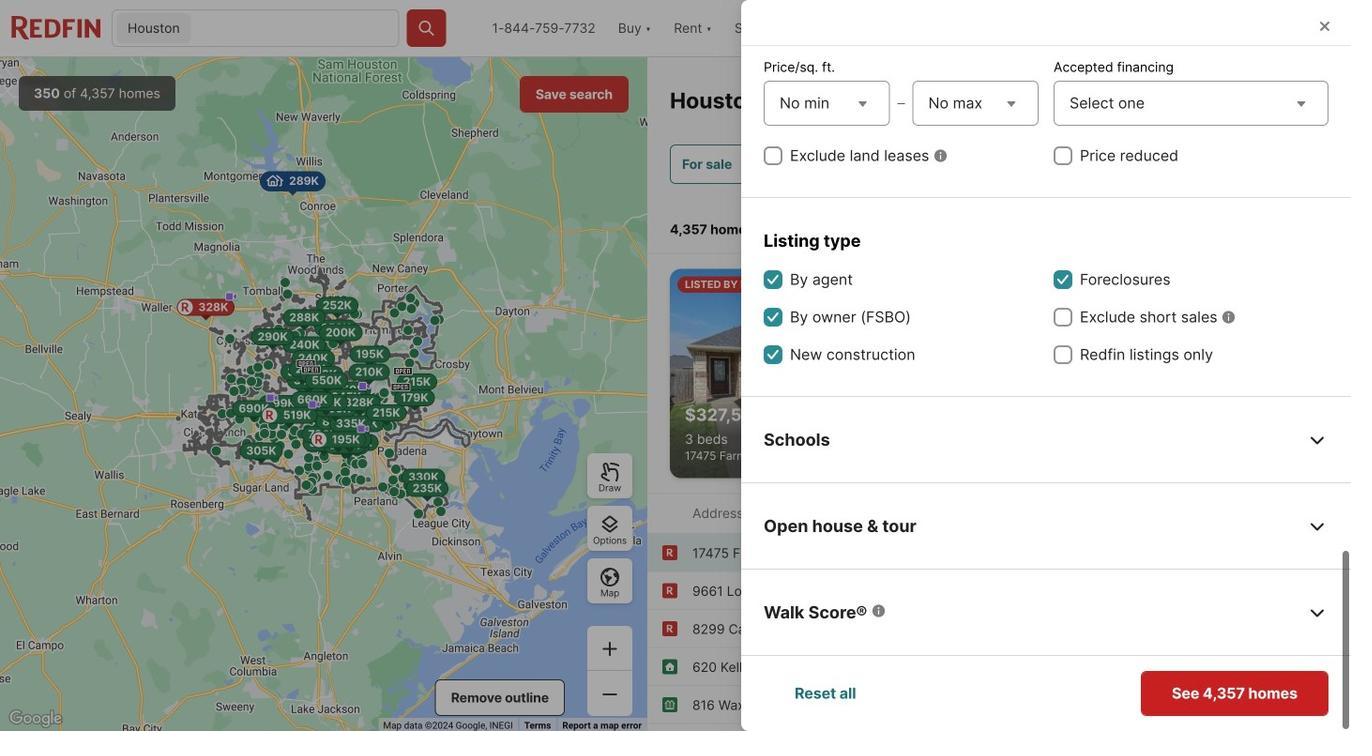 Task type: vqa. For each thing, say whether or not it's contained in the screenshot.
the topmost Homes
no



Task type: locate. For each thing, give the bounding box(es) containing it.
map region
[[0, 57, 648, 731]]

dialog
[[742, 0, 1352, 731]]

None checkbox
[[1054, 146, 1073, 165], [1054, 270, 1073, 289], [1054, 308, 1073, 327], [764, 345, 783, 364], [1054, 345, 1073, 364], [1054, 146, 1073, 165], [1054, 270, 1073, 289], [1054, 308, 1073, 327], [764, 345, 783, 364], [1054, 345, 1073, 364]]

None search field
[[195, 10, 399, 48]]

None checkbox
[[764, 146, 783, 165], [764, 270, 783, 289], [764, 308, 783, 327], [764, 146, 783, 165], [764, 270, 783, 289], [764, 308, 783, 327]]

select a min and max value element
[[764, 77, 1039, 130]]



Task type: describe. For each thing, give the bounding box(es) containing it.
google image
[[5, 707, 67, 731]]

submit search image
[[417, 19, 436, 38]]



